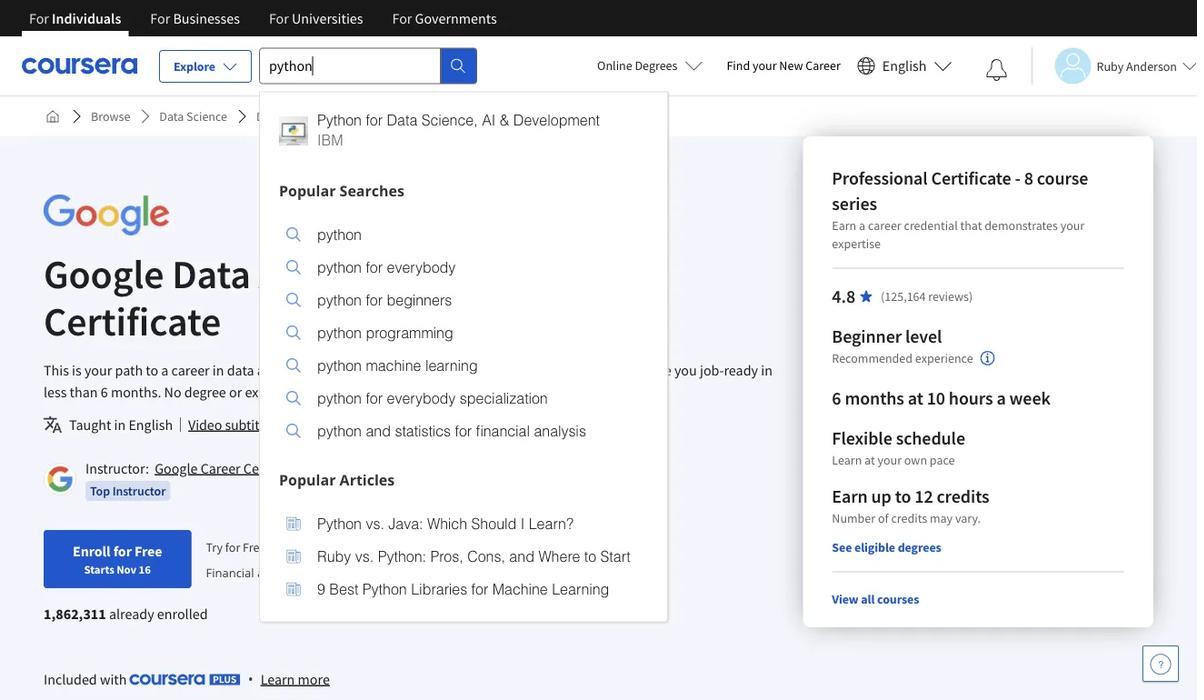 Task type: vqa. For each thing, say whether or not it's contained in the screenshot.
for associated with Enroll for Free Starts Nov 16
yes



Task type: describe. For each thing, give the bounding box(es) containing it.
python programming
[[317, 324, 453, 341]]

learn more link
[[261, 668, 330, 690]]

none search field containing popular searches
[[259, 48, 668, 622]]

browse link
[[84, 100, 138, 133]]

in-
[[487, 361, 503, 379]]

career inside professional certificate - 8 course series earn a career credential that demonstrates your expertise
[[868, 217, 902, 234]]

reviews)
[[929, 288, 973, 305]]

suggestion image image for 9 best python libraries for machine learning
[[286, 582, 301, 596]]

python and statistics for financial analysis
[[317, 422, 586, 439]]

free:
[[243, 539, 269, 555]]

python for python machine learning
[[317, 357, 362, 374]]

ruby anderson
[[1097, 58, 1177, 74]]

number
[[832, 510, 876, 526]]

ibm
[[317, 132, 343, 149]]

courses
[[878, 591, 920, 607]]

where
[[539, 548, 580, 565]]

•
[[248, 669, 253, 689]]

starts
[[84, 562, 114, 576]]

ruby for ruby anderson
[[1097, 58, 1124, 74]]

earn inside professional certificate - 8 course series earn a career credential that demonstrates your expertise
[[832, 217, 857, 234]]

job-
[[700, 361, 724, 379]]

suggestion image image for python vs. java: which should i learn?
[[286, 516, 301, 531]]

enroll for free starts nov 16
[[73, 542, 162, 576]]

see
[[832, 539, 852, 556]]

-
[[1015, 167, 1021, 190]]

everybody for python for everybody
[[387, 259, 456, 276]]

day
[[383, 539, 402, 555]]

professional certificate - 8 course series earn a career credential that demonstrates your expertise
[[832, 167, 1089, 252]]

data science link
[[152, 100, 235, 133]]

learn inside • learn more
[[261, 670, 295, 688]]

machine
[[366, 357, 421, 374]]

this
[[333, 361, 355, 379]]

to inside try for free: enroll to start your 7-day full access free trial financial aid available
[[305, 539, 316, 555]]

certificate inside professional certificate - 8 course series earn a career credential that demonstrates your expertise
[[932, 167, 1012, 190]]

data inside python for data science, ai & development ibm
[[387, 111, 418, 128]]

program,
[[358, 361, 414, 379]]

flexible
[[832, 427, 893, 450]]

2 earn from the top
[[832, 485, 868, 508]]

english inside button
[[883, 57, 927, 75]]

suggestion image image for python programming
[[286, 326, 301, 340]]

taught
[[69, 416, 111, 434]]

1 vertical spatial and
[[510, 548, 535, 565]]

your right find
[[753, 57, 777, 74]]

python for everybody specialization
[[317, 390, 548, 406]]

coursera image
[[22, 51, 137, 80]]

for down the 'ruby vs. python: pros, cons, and where to start'
[[472, 581, 488, 597]]

7-
[[372, 539, 383, 555]]

popular for popular articles
[[279, 470, 336, 489]]

online degrees button
[[583, 45, 718, 85]]

for for python for everybody
[[366, 259, 383, 276]]

1 vertical spatial english
[[129, 416, 173, 434]]

own
[[905, 452, 927, 468]]

science
[[186, 108, 227, 125]]

view all courses
[[832, 591, 920, 607]]

beginner
[[832, 325, 902, 348]]

12
[[915, 485, 933, 508]]

to left 12
[[895, 485, 911, 508]]

searches
[[340, 180, 405, 200]]

months.
[[111, 383, 161, 401]]

suggestion image image for python for beginners
[[286, 293, 301, 307]]

data
[[227, 361, 254, 379]]

financial aid available button
[[206, 564, 326, 580]]

try for free: enroll to start your 7-day full access free trial financial aid available
[[206, 539, 506, 580]]

recommended
[[832, 350, 913, 367]]

access
[[424, 539, 459, 555]]

google career certificates image
[[46, 466, 74, 493]]

suggestion image image for python for everybody specialization
[[286, 391, 301, 406]]

aid
[[257, 564, 274, 580]]

for for universities
[[269, 9, 289, 27]]

analytics.
[[257, 361, 315, 379]]

python for python vs. java: which should i learn?
[[317, 515, 362, 532]]

python for python
[[317, 226, 362, 243]]

list box for popular searches
[[260, 207, 667, 463]]

9
[[317, 581, 325, 597]]

for for enroll for free starts nov 16
[[113, 542, 132, 560]]

best
[[329, 581, 359, 597]]

universities
[[292, 9, 363, 27]]

you
[[675, 361, 697, 379]]

professional inside google data analytics professional certificate
[[423, 248, 634, 299]]

which
[[427, 515, 467, 532]]

should
[[472, 515, 517, 532]]

1 horizontal spatial 6
[[832, 387, 841, 410]]

enroll inside "enroll for free starts nov 16"
[[73, 542, 111, 560]]

for governments
[[392, 9, 497, 27]]

ruby anderson button
[[1032, 48, 1197, 84]]

vs. for python
[[366, 515, 384, 532]]

programming
[[366, 324, 453, 341]]

subtitles
[[225, 416, 276, 434]]

find
[[727, 57, 750, 74]]

to inside the this is your path to a career in data analytics. in this program, you'll learn in-demand skills that will have you job-ready in less than 6 months. no degree or experience required.
[[146, 361, 158, 379]]

vs. for ruby
[[355, 548, 374, 565]]

experience inside the this is your path to a career in data analytics. in this program, you'll learn in-demand skills that will have you job-ready in less than 6 months. no degree or experience required.
[[245, 383, 311, 401]]

ruby vs. python: pros, cons, and where to start
[[317, 548, 631, 565]]

for for individuals
[[29, 9, 49, 27]]

your inside professional certificate - 8 course series earn a career credential that demonstrates your expertise
[[1061, 217, 1085, 234]]

a for 6 months at 10 hours a week
[[997, 387, 1006, 410]]

ruby for ruby vs. python: pros, cons, and where to start
[[317, 548, 351, 565]]

for left financial
[[455, 422, 472, 439]]

learning
[[552, 581, 610, 597]]

python for python for beginners
[[317, 291, 362, 308]]

businesses
[[173, 9, 240, 27]]

you'll
[[417, 361, 451, 379]]

see eligible degrees
[[832, 539, 942, 556]]

start
[[319, 539, 343, 555]]

financial
[[206, 564, 254, 580]]

16
[[139, 562, 151, 576]]

data science
[[159, 108, 227, 125]]

1 horizontal spatial credits
[[937, 485, 990, 508]]

start
[[601, 548, 631, 565]]

suggestion image image for python for everybody
[[286, 260, 301, 275]]

video subtitles available button
[[188, 414, 333, 436]]

i
[[521, 515, 525, 532]]

machine
[[493, 581, 548, 597]]

beginners
[[387, 291, 452, 308]]

all
[[861, 591, 875, 607]]



Task type: locate. For each thing, give the bounding box(es) containing it.
0 horizontal spatial learn
[[261, 670, 295, 688]]

6 inside the this is your path to a career in data analytics. in this program, you'll learn in-demand skills that will have you job-ready in less than 6 months. no degree or experience required.
[[101, 383, 108, 401]]

1 vertical spatial career
[[171, 361, 210, 379]]

than
[[70, 383, 98, 401]]

0 vertical spatial that
[[961, 217, 982, 234]]

credits up vary.
[[937, 485, 990, 508]]

information about difficulty level pre-requisites. image
[[981, 351, 995, 366]]

available down required.
[[279, 416, 333, 434]]

1 horizontal spatial a
[[859, 217, 866, 234]]

10
[[927, 387, 946, 410]]

enroll up "starts"
[[73, 542, 111, 560]]

ruby inside dropdown button
[[1097, 58, 1124, 74]]

2 python from the top
[[317, 259, 362, 276]]

python vs. java: which should i learn?
[[317, 515, 574, 532]]

expertise
[[832, 235, 881, 252]]

0 horizontal spatial career
[[171, 361, 210, 379]]

recommended experience
[[832, 350, 973, 367]]

data inside google data analytics professional certificate
[[172, 248, 251, 299]]

What do you want to learn? text field
[[259, 48, 441, 84]]

1 horizontal spatial in
[[213, 361, 224, 379]]

enrolled
[[157, 605, 208, 623]]

google inside google data analytics professional certificate
[[44, 248, 164, 299]]

pace
[[930, 452, 955, 468]]

months
[[845, 387, 905, 410]]

3 python from the top
[[317, 291, 362, 308]]

1 earn from the top
[[832, 217, 857, 234]]

python for everybody
[[317, 259, 456, 276]]

1 vertical spatial learn
[[261, 670, 295, 688]]

specialization
[[460, 390, 548, 406]]

python down the this
[[317, 390, 362, 406]]

for inside "enroll for free starts nov 16"
[[113, 542, 132, 560]]

1 horizontal spatial experience
[[915, 350, 973, 367]]

and right the trial
[[510, 548, 535, 565]]

suggestion image image for python
[[286, 227, 301, 242]]

2 vertical spatial a
[[997, 387, 1006, 410]]

your right is
[[85, 361, 112, 379]]

python up start
[[317, 515, 362, 532]]

for inside python for data science, ai & development ibm
[[366, 111, 383, 128]]

career
[[806, 57, 841, 74], [201, 459, 241, 477]]

your down course
[[1061, 217, 1085, 234]]

&
[[500, 111, 510, 128]]

ruby left the anderson
[[1097, 58, 1124, 74]]

0 horizontal spatial and
[[366, 422, 391, 439]]

0 vertical spatial popular
[[279, 180, 336, 200]]

0 vertical spatial at
[[908, 387, 924, 410]]

vs. up 7-
[[366, 515, 384, 532]]

vs. left day
[[355, 548, 374, 565]]

in left data
[[213, 361, 224, 379]]

1 vertical spatial certificate
[[44, 296, 221, 346]]

for for python for beginners
[[366, 291, 383, 308]]

career up the degree
[[171, 361, 210, 379]]

governments
[[415, 9, 497, 27]]

for left individuals
[[29, 9, 49, 27]]

0 vertical spatial certificate
[[932, 167, 1012, 190]]

a up no
[[161, 361, 169, 379]]

0 vertical spatial list box
[[260, 207, 667, 463]]

to inside list box
[[584, 548, 597, 565]]

1 vertical spatial everybody
[[387, 390, 456, 406]]

6 months at 10 hours a week
[[832, 387, 1051, 410]]

autocomplete results list box
[[259, 91, 668, 622]]

0 vertical spatial credits
[[937, 485, 990, 508]]

ruby inside list box
[[317, 548, 351, 565]]

2 popular from the top
[[279, 470, 336, 489]]

find your new career link
[[718, 55, 850, 77]]

1 horizontal spatial english
[[883, 57, 927, 75]]

6
[[101, 383, 108, 401], [832, 387, 841, 410]]

0 vertical spatial everybody
[[387, 259, 456, 276]]

your inside the this is your path to a career in data analytics. in this program, you'll learn in-demand skills that will have you job-ready in less than 6 months. no degree or experience required.
[[85, 361, 112, 379]]

0 horizontal spatial ruby
[[317, 548, 351, 565]]

to left start
[[305, 539, 316, 555]]

1 popular from the top
[[279, 180, 336, 200]]

1 vertical spatial that
[[590, 361, 615, 379]]

in right ready
[[761, 361, 773, 379]]

1 vertical spatial popular
[[279, 470, 336, 489]]

learn right the •
[[261, 670, 295, 688]]

suggestion image image
[[279, 116, 308, 145], [286, 227, 301, 242], [286, 260, 301, 275], [286, 293, 301, 307], [286, 326, 301, 340], [286, 358, 301, 373], [286, 391, 301, 406], [286, 424, 301, 438], [286, 516, 301, 531], [286, 549, 301, 564], [286, 582, 301, 596]]

anderson
[[1127, 58, 1177, 74]]

suggestion image image for ruby vs. python: pros, cons, and where to start
[[286, 549, 301, 564]]

analysis
[[284, 108, 327, 125]]

everybody down you'll
[[387, 390, 456, 406]]

6 python from the top
[[317, 390, 362, 406]]

1 horizontal spatial career
[[868, 217, 902, 234]]

for for governments
[[392, 9, 412, 27]]

1 horizontal spatial at
[[908, 387, 924, 410]]

have
[[643, 361, 672, 379]]

coursera plus image
[[130, 674, 241, 685]]

1 everybody from the top
[[387, 259, 456, 276]]

your inside flexible schedule learn at your own pace
[[878, 452, 902, 468]]

python
[[317, 226, 362, 243], [317, 259, 362, 276], [317, 291, 362, 308], [317, 324, 362, 341], [317, 357, 362, 374], [317, 390, 362, 406], [317, 422, 362, 439]]

help center image
[[1150, 653, 1172, 675]]

0 vertical spatial ruby
[[1097, 58, 1124, 74]]

online degrees
[[597, 57, 678, 74]]

try
[[206, 539, 223, 555]]

suggestion image image for python machine learning
[[286, 358, 301, 373]]

1 vertical spatial google
[[155, 459, 198, 477]]

libraries
[[411, 581, 467, 597]]

see eligible degrees button
[[832, 538, 942, 556]]

1 vertical spatial experience
[[245, 383, 311, 401]]

1 horizontal spatial and
[[510, 548, 535, 565]]

for up python for beginners
[[366, 259, 383, 276]]

for businesses
[[150, 9, 240, 27]]

for for python for everybody specialization
[[366, 390, 383, 406]]

learn
[[453, 361, 484, 379]]

individuals
[[52, 9, 121, 27]]

credits
[[937, 485, 990, 508], [891, 510, 928, 526]]

banner navigation
[[15, 0, 512, 36]]

0 horizontal spatial that
[[590, 361, 615, 379]]

popular
[[279, 180, 336, 200], [279, 470, 336, 489]]

experience
[[915, 350, 973, 367], [245, 383, 311, 401]]

for for python for data science, ai & development ibm
[[366, 111, 383, 128]]

everybody up the beginners
[[387, 259, 456, 276]]

at down flexible
[[865, 452, 875, 468]]

data
[[159, 108, 184, 125], [256, 108, 281, 125], [387, 111, 418, 128], [172, 248, 251, 299]]

learn inside flexible schedule learn at your own pace
[[832, 452, 862, 468]]

demand
[[503, 361, 554, 379]]

0 vertical spatial career
[[806, 57, 841, 74]]

google inside instructor: google career certificates top instructor
[[155, 459, 198, 477]]

and left statistics
[[366, 422, 391, 439]]

to left the start
[[584, 548, 597, 565]]

find your new career
[[727, 57, 841, 74]]

a inside the this is your path to a career in data analytics. in this program, you'll learn in-demand skills that will have you job-ready in less than 6 months. no degree or experience required.
[[161, 361, 169, 379]]

at left 10 on the right bottom of page
[[908, 387, 924, 410]]

week
[[1010, 387, 1051, 410]]

• learn more
[[248, 669, 330, 689]]

1 vertical spatial earn
[[832, 485, 868, 508]]

4 for from the left
[[392, 9, 412, 27]]

0 vertical spatial available
[[279, 416, 333, 434]]

python up required.
[[317, 357, 362, 374]]

1 horizontal spatial that
[[961, 217, 982, 234]]

explore button
[[159, 50, 252, 83]]

taught in english
[[69, 416, 173, 434]]

google down google image
[[44, 248, 164, 299]]

1 for from the left
[[29, 9, 49, 27]]

google up instructor
[[155, 459, 198, 477]]

list box containing python
[[260, 207, 667, 463]]

0 vertical spatial experience
[[915, 350, 973, 367]]

0 horizontal spatial a
[[161, 361, 169, 379]]

1 vertical spatial ruby
[[317, 548, 351, 565]]

0 horizontal spatial certificate
[[44, 296, 221, 346]]

python for python for everybody
[[317, 259, 362, 276]]

python up python for beginners
[[317, 259, 362, 276]]

show notifications image
[[986, 59, 1008, 81]]

degree
[[184, 383, 226, 401]]

that inside professional certificate - 8 course series earn a career credential that demonstrates your expertise
[[961, 217, 982, 234]]

home image
[[45, 109, 60, 124]]

this is your path to a career in data analytics. in this program, you'll learn in-demand skills that will have you job-ready in less than 6 months. no degree or experience required.
[[44, 361, 773, 401]]

analytics
[[259, 248, 415, 299]]

1 list box from the top
[[260, 207, 667, 463]]

career inside the this is your path to a career in data analytics. in this program, you'll learn in-demand skills that will have you job-ready in less than 6 months. no degree or experience required.
[[171, 361, 210, 379]]

list box for popular articles
[[260, 496, 667, 621]]

0 horizontal spatial career
[[201, 459, 241, 477]]

to right path
[[146, 361, 158, 379]]

1 vertical spatial credits
[[891, 510, 928, 526]]

career right new in the top of the page
[[806, 57, 841, 74]]

python down required.
[[317, 422, 362, 439]]

certificate left -
[[932, 167, 1012, 190]]

1 vertical spatial python
[[317, 515, 362, 532]]

2 horizontal spatial in
[[761, 361, 773, 379]]

enroll right free:
[[271, 539, 303, 555]]

for down program, in the bottom left of the page
[[366, 390, 383, 406]]

python for python for everybody specialization
[[317, 390, 362, 406]]

1 vertical spatial list box
[[260, 496, 667, 621]]

for left governments
[[392, 9, 412, 27]]

1 horizontal spatial career
[[806, 57, 841, 74]]

instructor: google career certificates top instructor
[[85, 459, 312, 499]]

for individuals
[[29, 9, 121, 27]]

earn up 'expertise'
[[832, 217, 857, 234]]

available inside button
[[279, 416, 333, 434]]

1,862,311 already enrolled
[[44, 605, 208, 623]]

ruby up best
[[317, 548, 351, 565]]

2 horizontal spatial a
[[997, 387, 1006, 410]]

full
[[405, 539, 422, 555]]

1 horizontal spatial professional
[[832, 167, 928, 190]]

0 horizontal spatial enroll
[[73, 542, 111, 560]]

1 horizontal spatial enroll
[[271, 539, 303, 555]]

course
[[1037, 167, 1089, 190]]

this
[[44, 361, 69, 379]]

experience down analytics.
[[245, 383, 311, 401]]

path
[[115, 361, 143, 379]]

degrees
[[898, 539, 942, 556]]

python up the this
[[317, 324, 362, 341]]

python for python for data science, ai & development ibm
[[317, 111, 362, 128]]

6 left months
[[832, 387, 841, 410]]

7 python from the top
[[317, 422, 362, 439]]

0 horizontal spatial 6
[[101, 383, 108, 401]]

less
[[44, 383, 67, 401]]

1 python from the top
[[317, 226, 362, 243]]

career up 'expertise'
[[868, 217, 902, 234]]

1 vertical spatial professional
[[423, 248, 634, 299]]

0 vertical spatial earn
[[832, 217, 857, 234]]

popular for popular searches
[[279, 180, 336, 200]]

learn down flexible
[[832, 452, 862, 468]]

1 vertical spatial a
[[161, 361, 169, 379]]

everybody for python for everybody specialization
[[387, 390, 456, 406]]

0 vertical spatial and
[[366, 422, 391, 439]]

python for python programming
[[317, 324, 362, 341]]

required.
[[314, 383, 370, 401]]

certificate inside google data analytics professional certificate
[[44, 296, 221, 346]]

everybody
[[387, 259, 456, 276], [387, 390, 456, 406]]

demonstrates
[[985, 217, 1058, 234]]

career inside instructor: google career certificates top instructor
[[201, 459, 241, 477]]

6 right than
[[101, 383, 108, 401]]

0 horizontal spatial experience
[[245, 383, 311, 401]]

hours
[[949, 387, 993, 410]]

python machine learning
[[317, 357, 478, 374]]

credits down the earn up to 12 credits
[[891, 510, 928, 526]]

0 vertical spatial career
[[868, 217, 902, 234]]

new
[[780, 57, 803, 74]]

for left universities at the top of page
[[269, 9, 289, 27]]

enroll inside try for free: enroll to start your 7-day full access free trial financial aid available
[[271, 539, 303, 555]]

online
[[597, 57, 633, 74]]

for inside try for free: enroll to start your 7-day full access free trial financial aid available
[[225, 539, 240, 555]]

ruby
[[1097, 58, 1124, 74], [317, 548, 351, 565]]

included with
[[44, 670, 130, 688]]

8
[[1025, 167, 1034, 190]]

2 for from the left
[[150, 9, 170, 27]]

your left 7-
[[346, 539, 370, 555]]

None search field
[[259, 48, 668, 622]]

ready
[[724, 361, 758, 379]]

python inside python for data science, ai & development ibm
[[317, 111, 362, 128]]

included
[[44, 670, 97, 688]]

0 vertical spatial python
[[317, 111, 362, 128]]

that left will on the bottom right of the page
[[590, 361, 615, 379]]

python down python:
[[363, 581, 407, 597]]

0 vertical spatial professional
[[832, 167, 928, 190]]

popular down ibm
[[279, 180, 336, 200]]

2 list box from the top
[[260, 496, 667, 621]]

for right 'try'
[[225, 539, 240, 555]]

list box
[[260, 207, 667, 463], [260, 496, 667, 621]]

free
[[461, 539, 482, 555]]

python for data science, ai & development ibm
[[317, 111, 600, 149]]

python up ibm
[[317, 111, 362, 128]]

that inside the this is your path to a career in data analytics. in this program, you'll learn in-demand skills that will have you job-ready in less than 6 months. no degree or experience required.
[[590, 361, 615, 379]]

0 vertical spatial vs.
[[366, 515, 384, 532]]

a up 'expertise'
[[859, 217, 866, 234]]

is
[[72, 361, 82, 379]]

for down what do you want to learn? text field
[[366, 111, 383, 128]]

learn
[[832, 452, 862, 468], [261, 670, 295, 688]]

4 python from the top
[[317, 324, 362, 341]]

experience down level on the right top of page
[[915, 350, 973, 367]]

0 horizontal spatial in
[[114, 416, 126, 434]]

for universities
[[269, 9, 363, 27]]

earn up to 12 credits
[[832, 485, 990, 508]]

0 vertical spatial learn
[[832, 452, 862, 468]]

at inside flexible schedule learn at your own pace
[[865, 452, 875, 468]]

cons,
[[467, 548, 505, 565]]

python
[[317, 111, 362, 128], [317, 515, 362, 532], [363, 581, 407, 597]]

2 everybody from the top
[[387, 390, 456, 406]]

learning
[[425, 357, 478, 374]]

0 horizontal spatial english
[[129, 416, 173, 434]]

5 python from the top
[[317, 357, 362, 374]]

popular left 'articles'
[[279, 470, 336, 489]]

2 vertical spatial python
[[363, 581, 407, 597]]

for up nov at the left bottom of the page
[[113, 542, 132, 560]]

0 vertical spatial a
[[859, 217, 866, 234]]

1 horizontal spatial certificate
[[932, 167, 1012, 190]]

4.8
[[832, 285, 856, 308]]

career down video on the left of page
[[201, 459, 241, 477]]

list box containing python vs. java: which should i learn?
[[260, 496, 667, 621]]

your left own
[[878, 452, 902, 468]]

0 vertical spatial google
[[44, 248, 164, 299]]

certificate up path
[[44, 296, 221, 346]]

for for businesses
[[150, 9, 170, 27]]

python up 'python programming'
[[317, 291, 362, 308]]

up
[[872, 485, 892, 508]]

1 horizontal spatial learn
[[832, 452, 862, 468]]

earn up number
[[832, 485, 868, 508]]

financial
[[476, 422, 530, 439]]

analysis
[[534, 422, 586, 439]]

1 vertical spatial vs.
[[355, 548, 374, 565]]

english button
[[850, 36, 960, 95]]

suggestion image image for python and statistics for financial analysis
[[286, 424, 301, 438]]

python for python and statistics for financial analysis
[[317, 422, 362, 439]]

your inside try for free: enroll to start your 7-day full access free trial financial aid available
[[346, 539, 370, 555]]

1 vertical spatial at
[[865, 452, 875, 468]]

more
[[298, 670, 330, 688]]

for up 'python programming'
[[366, 291, 383, 308]]

to
[[146, 361, 158, 379], [895, 485, 911, 508], [305, 539, 316, 555], [584, 548, 597, 565]]

1 vertical spatial career
[[201, 459, 241, 477]]

for left businesses on the top left of the page
[[150, 9, 170, 27]]

science,
[[422, 111, 478, 128]]

3 for from the left
[[269, 9, 289, 27]]

python up "analytics"
[[317, 226, 362, 243]]

certificate
[[932, 167, 1012, 190], [44, 296, 221, 346]]

available inside try for free: enroll to start your 7-day full access free trial financial aid available
[[277, 564, 326, 580]]

that right credential
[[961, 217, 982, 234]]

for for try for free: enroll to start your 7-day full access free trial financial aid available
[[225, 539, 240, 555]]

0 horizontal spatial professional
[[423, 248, 634, 299]]

a for this is your path to a career in data analytics. in this program, you'll learn in-demand skills that will have you job-ready in less than 6 months. no degree or experience required.
[[161, 361, 169, 379]]

google image
[[44, 195, 169, 235]]

1 vertical spatial available
[[277, 564, 326, 580]]

0 horizontal spatial at
[[865, 452, 875, 468]]

professional inside professional certificate - 8 course series earn a career credential that demonstrates your expertise
[[832, 167, 928, 190]]

a left week
[[997, 387, 1006, 410]]

1 horizontal spatial ruby
[[1097, 58, 1124, 74]]

in right taught
[[114, 416, 126, 434]]

available up '9'
[[277, 564, 326, 580]]

0 vertical spatial english
[[883, 57, 927, 75]]

a inside professional certificate - 8 course series earn a career credential that demonstrates your expertise
[[859, 217, 866, 234]]

0 horizontal spatial credits
[[891, 510, 928, 526]]

credential
[[904, 217, 958, 234]]



